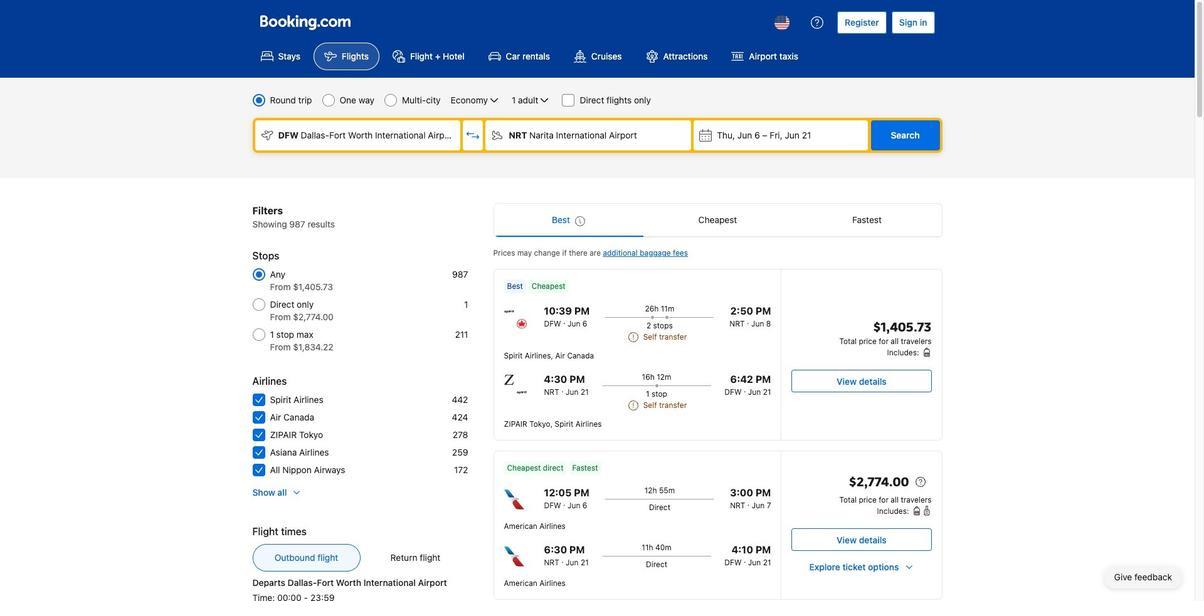 Task type: vqa. For each thing, say whether or not it's contained in the screenshot.
tab list to the right
yes



Task type: locate. For each thing, give the bounding box(es) containing it.
tab list
[[494, 204, 942, 238], [253, 545, 468, 573]]

flights homepage image
[[260, 15, 350, 30]]

best image
[[575, 216, 585, 227]]

1 vertical spatial tab list
[[253, 545, 468, 573]]

0 vertical spatial tab list
[[494, 204, 942, 238]]

1 horizontal spatial tab list
[[494, 204, 942, 238]]



Task type: describe. For each thing, give the bounding box(es) containing it.
0 horizontal spatial tab list
[[253, 545, 468, 573]]

$2,774.00 region
[[792, 473, 932, 495]]

best image
[[575, 216, 585, 227]]



